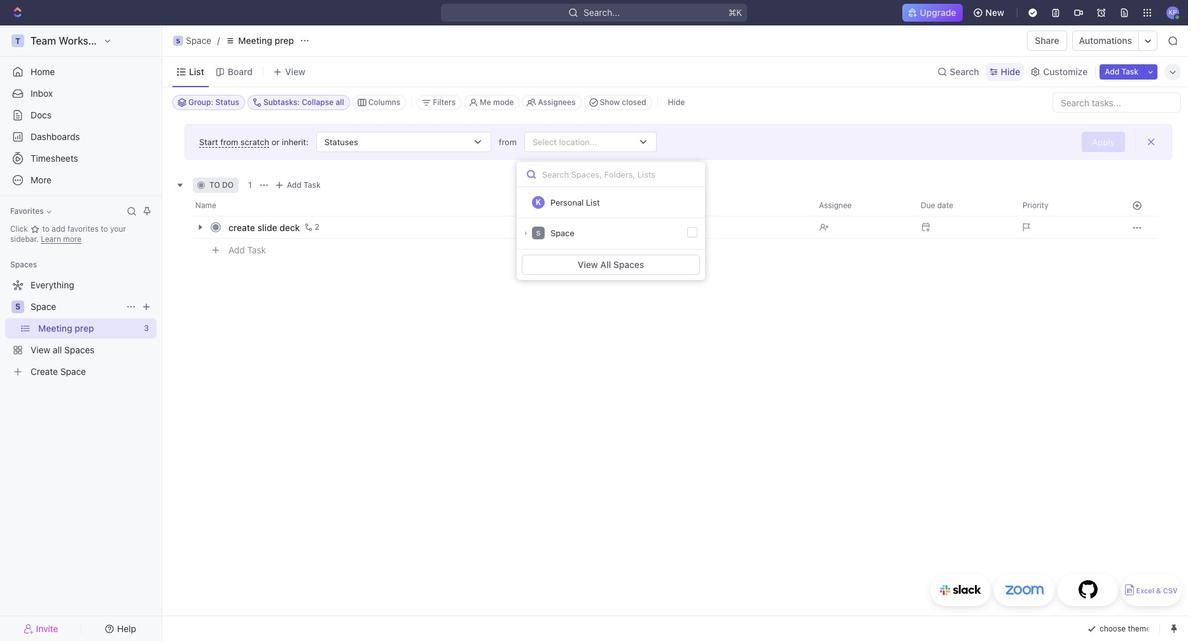 Task type: vqa. For each thing, say whether or not it's contained in the screenshot.
Tree
no



Task type: locate. For each thing, give the bounding box(es) containing it.
2 vertical spatial add task button
[[223, 243, 271, 258]]

0 vertical spatial add task
[[1106, 67, 1139, 76]]

1 vertical spatial s
[[15, 302, 20, 311]]

add task button down create
[[223, 243, 271, 258]]

1 horizontal spatial hide
[[1002, 66, 1021, 77]]

0 horizontal spatial to
[[42, 224, 50, 234]]

meeting
[[238, 35, 273, 46]]

add task
[[1106, 67, 1139, 76], [287, 180, 321, 190], [229, 244, 266, 255]]

0 vertical spatial list
[[189, 66, 204, 77]]

add task up 2 button
[[287, 180, 321, 190]]

to
[[210, 180, 220, 190], [42, 224, 50, 234], [101, 224, 108, 234]]

2 vertical spatial task
[[247, 244, 266, 255]]

add up deck
[[287, 180, 302, 190]]

add
[[1106, 67, 1120, 76], [287, 180, 302, 190], [229, 244, 245, 255]]

add task button
[[1101, 64, 1144, 79], [272, 178, 326, 193], [223, 243, 271, 258]]

task down create slide deck
[[247, 244, 266, 255]]

2 vertical spatial add task
[[229, 244, 266, 255]]

2 vertical spatial add
[[229, 244, 245, 255]]

favorites button
[[5, 204, 56, 219]]

1 vertical spatial task
[[304, 180, 321, 190]]

learn
[[41, 234, 61, 244]]

add down automations button
[[1106, 67, 1120, 76]]

list inside button
[[586, 197, 600, 208]]

space
[[186, 35, 212, 46], [551, 228, 575, 238], [31, 301, 56, 312]]

invite user image
[[23, 623, 34, 635]]

excel
[[1137, 587, 1155, 595]]

space link
[[31, 297, 121, 317]]

spaces right all
[[614, 259, 645, 270]]

0 horizontal spatial hide
[[668, 97, 685, 107]]

s inside s space /
[[176, 37, 181, 45]]

personal list button
[[521, 192, 702, 213]]

task up search tasks... text field
[[1122, 67, 1139, 76]]

s left /
[[176, 37, 181, 45]]

space, , element left /
[[173, 36, 183, 46]]

invite
[[36, 623, 58, 634]]

task
[[1122, 67, 1139, 76], [304, 180, 321, 190], [247, 244, 266, 255]]

search
[[951, 66, 980, 77]]

search button
[[934, 63, 984, 81]]

1 horizontal spatial add
[[287, 180, 302, 190]]

new
[[986, 7, 1005, 18]]

docs
[[31, 110, 52, 120]]

scratch
[[241, 137, 269, 147]]

0 horizontal spatial space, , element
[[11, 301, 24, 313]]

to do
[[210, 180, 234, 190]]

1 vertical spatial list
[[586, 197, 600, 208]]

1 horizontal spatial list
[[586, 197, 600, 208]]

s for s space /
[[176, 37, 181, 45]]

task for the topmost add task button
[[1122, 67, 1139, 76]]

2 horizontal spatial space
[[551, 228, 575, 238]]

list down s space /
[[189, 66, 204, 77]]

to up learn
[[42, 224, 50, 234]]

spaces down sidebar. on the top left of the page
[[10, 260, 37, 269]]

favorites
[[68, 224, 99, 234]]

spaces inside sidebar navigation
[[10, 260, 37, 269]]

1 horizontal spatial to
[[101, 224, 108, 234]]

hide
[[1002, 66, 1021, 77], [668, 97, 685, 107]]

0 horizontal spatial spaces
[[10, 260, 37, 269]]

add task button up deck
[[272, 178, 326, 193]]

your
[[110, 224, 126, 234]]

s left space link
[[15, 302, 20, 311]]

inherit:
[[282, 137, 309, 147]]

start from scratch link
[[199, 137, 269, 147]]

0 horizontal spatial space
[[31, 301, 56, 312]]

s inside navigation
[[15, 302, 20, 311]]

timesheets
[[31, 153, 78, 164]]

view
[[578, 259, 598, 270]]

1 vertical spatial space, , element
[[11, 301, 24, 313]]

view all spaces
[[578, 259, 645, 270]]

list right personal
[[586, 197, 600, 208]]

hide inside dropdown button
[[1002, 66, 1021, 77]]

2 horizontal spatial task
[[1122, 67, 1139, 76]]

add
[[52, 224, 65, 234]]

0 vertical spatial s
[[176, 37, 181, 45]]

dashboards
[[31, 131, 80, 142]]

2 vertical spatial space
[[31, 301, 56, 312]]

task up 2
[[304, 180, 321, 190]]

1 horizontal spatial spaces
[[614, 259, 645, 270]]

1 horizontal spatial s
[[176, 37, 181, 45]]

0 horizontal spatial task
[[247, 244, 266, 255]]

s
[[176, 37, 181, 45], [15, 302, 20, 311]]

1 vertical spatial add task
[[287, 180, 321, 190]]

board link
[[225, 63, 253, 81]]

1 horizontal spatial space
[[186, 35, 212, 46]]

spaces
[[614, 259, 645, 270], [10, 260, 37, 269]]

0 vertical spatial space
[[186, 35, 212, 46]]

board
[[228, 66, 253, 77]]

to left your in the left of the page
[[101, 224, 108, 234]]

0 horizontal spatial list
[[189, 66, 204, 77]]

or
[[272, 137, 280, 147]]

add task button up search tasks... text field
[[1101, 64, 1144, 79]]

all
[[601, 259, 611, 270]]

add task down create
[[229, 244, 266, 255]]

create
[[229, 222, 255, 233]]

2 horizontal spatial add
[[1106, 67, 1120, 76]]

2 horizontal spatial to
[[210, 180, 220, 190]]

2 horizontal spatial add task
[[1106, 67, 1139, 76]]

0 horizontal spatial s
[[15, 302, 20, 311]]

docs link
[[5, 105, 157, 125]]

spaces inside button
[[614, 259, 645, 270]]

to left do
[[210, 180, 220, 190]]

personal list
[[551, 197, 600, 208]]

0 vertical spatial hide
[[1002, 66, 1021, 77]]

space, , element
[[173, 36, 183, 46], [11, 301, 24, 313]]

space, , element left space link
[[11, 301, 24, 313]]

0 vertical spatial space, , element
[[173, 36, 183, 46]]

slide
[[258, 222, 277, 233]]

sidebar navigation
[[0, 25, 162, 641]]

add down create
[[229, 244, 245, 255]]

0 vertical spatial task
[[1122, 67, 1139, 76]]

list
[[189, 66, 204, 77], [586, 197, 600, 208]]

1 vertical spatial hide
[[668, 97, 685, 107]]

favorites
[[10, 206, 44, 216]]

add task up search tasks... text field
[[1106, 67, 1139, 76]]

meeting prep
[[238, 35, 294, 46]]

1
[[248, 180, 252, 190]]

assignees button
[[522, 95, 582, 110]]

0 horizontal spatial add
[[229, 244, 245, 255]]

to add favorites to your sidebar.
[[10, 224, 126, 244]]



Task type: describe. For each thing, give the bounding box(es) containing it.
click
[[10, 224, 30, 234]]

0 vertical spatial add
[[1106, 67, 1120, 76]]

excel & csv
[[1137, 587, 1179, 595]]

to for add
[[42, 224, 50, 234]]

home link
[[5, 62, 157, 82]]

inbox link
[[5, 83, 157, 104]]

s space /
[[176, 35, 220, 46]]

hide inside button
[[668, 97, 685, 107]]

2
[[315, 222, 320, 232]]

from
[[220, 137, 238, 147]]

start from scratch or inherit:
[[199, 137, 309, 147]]

more
[[63, 234, 82, 244]]

automations button
[[1073, 31, 1139, 50]]

view all spaces button
[[522, 255, 701, 275]]

1 horizontal spatial add task
[[287, 180, 321, 190]]

meeting prep link
[[222, 33, 297, 48]]

share
[[1036, 35, 1060, 46]]

start
[[199, 137, 218, 147]]

assignees
[[538, 97, 576, 107]]

invite button
[[5, 620, 77, 638]]

search...
[[584, 7, 620, 18]]

customize button
[[1027, 63, 1092, 81]]

do
[[222, 180, 234, 190]]

to for do
[[210, 180, 220, 190]]

dashboards link
[[5, 127, 157, 147]]

1 vertical spatial add
[[287, 180, 302, 190]]

learn more
[[41, 234, 82, 244]]

new button
[[968, 3, 1013, 23]]

customize
[[1044, 66, 1089, 77]]

space inside sidebar navigation
[[31, 301, 56, 312]]

hide button
[[663, 95, 690, 110]]

inbox
[[31, 88, 53, 99]]

learn more link
[[41, 234, 82, 244]]

upgrade link
[[903, 4, 963, 22]]

0 vertical spatial add task button
[[1101, 64, 1144, 79]]

upgrade
[[921, 7, 957, 18]]

csv
[[1164, 587, 1179, 595]]

1 vertical spatial add task button
[[272, 178, 326, 193]]

⌘k
[[729, 7, 743, 18]]

1 horizontal spatial task
[[304, 180, 321, 190]]

Search Spaces, Folders, Lists text field
[[517, 162, 706, 187]]

sidebar.
[[10, 234, 39, 244]]

home
[[31, 66, 55, 77]]

1 horizontal spatial space, , element
[[173, 36, 183, 46]]

deck
[[280, 222, 300, 233]]

2 button
[[303, 221, 321, 234]]

&
[[1157, 587, 1162, 595]]

create slide deck
[[229, 222, 300, 233]]

space, , element inside sidebar navigation
[[11, 301, 24, 313]]

/
[[217, 35, 220, 46]]

task for bottom add task button
[[247, 244, 266, 255]]

prep
[[275, 35, 294, 46]]

excel & csv link
[[1122, 574, 1183, 606]]

personal
[[551, 197, 584, 208]]

0 horizontal spatial add task
[[229, 244, 266, 255]]

hide button
[[986, 63, 1025, 81]]

list link
[[187, 63, 204, 81]]

automations
[[1080, 35, 1133, 46]]

1 vertical spatial space
[[551, 228, 575, 238]]

share button
[[1028, 31, 1068, 51]]

timesheets link
[[5, 148, 157, 169]]

s for s
[[15, 302, 20, 311]]

Search tasks... text field
[[1054, 93, 1181, 112]]



